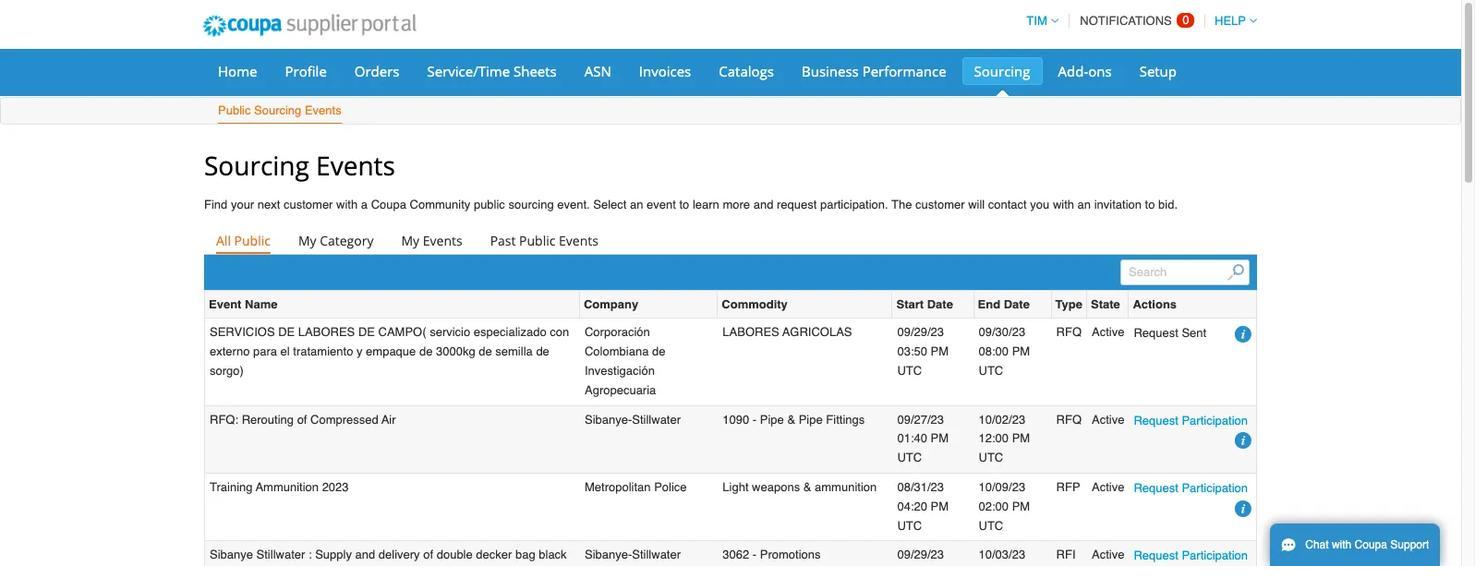 Task type: describe. For each thing, give the bounding box(es) containing it.
rfi
[[1056, 548, 1076, 562]]

1 de from the left
[[419, 345, 433, 359]]

notifications 0
[[1080, 13, 1189, 28]]

events inside my events link
[[423, 232, 462, 250]]

09/29/23 for 09/29/23 03:50 pm utc
[[897, 325, 944, 339]]

3 de from the left
[[536, 345, 549, 359]]

catalogs link
[[707, 57, 786, 85]]

rfq for 10/02/23 12:00 pm utc
[[1056, 412, 1082, 426]]

past public events link
[[478, 228, 610, 254]]

pm for 08/31/23
[[931, 499, 949, 513]]

y
[[356, 345, 363, 359]]

metropolitan police
[[585, 480, 687, 494]]

with inside 'chat with coupa support' button
[[1332, 538, 1352, 551]]

active for 09/30/23 08:00 pm utc
[[1092, 325, 1124, 339]]

especializado
[[474, 325, 546, 339]]

02:00
[[979, 499, 1009, 513]]

stillwater inside sibanye stillwater : supply and delivery  of double decker bag black
[[256, 548, 305, 562]]

orders link
[[342, 57, 411, 85]]

pm for 10/09/23
[[1012, 499, 1030, 513]]

my for my category
[[298, 232, 316, 250]]

commodity
[[722, 298, 788, 312]]

tratamiento
[[293, 345, 353, 359]]

0
[[1183, 13, 1189, 27]]

event name
[[209, 298, 277, 312]]

con
[[550, 325, 569, 339]]

agropecuaria
[[585, 383, 656, 397]]

2 an from the left
[[1078, 198, 1091, 212]]

labores inside servicios de labores de campo( servicio especializado con externo para el tratamiento y empaque  de 3000kg de semilla de sorgo)
[[298, 325, 355, 339]]

next
[[258, 198, 280, 212]]

past
[[490, 232, 516, 250]]

stillwater for rfq: rerouting of compressed air
[[632, 412, 681, 426]]

a
[[361, 198, 368, 212]]

- for pipe
[[753, 412, 757, 426]]

contact
[[988, 198, 1027, 212]]

all
[[216, 232, 231, 250]]

investigación
[[585, 364, 655, 378]]

sorgo)
[[210, 364, 244, 378]]

2023
[[322, 480, 349, 494]]

request participation for rfq
[[1134, 413, 1248, 427]]

04:20
[[897, 499, 927, 513]]

actions button
[[1133, 295, 1177, 314]]

2 labores from the left
[[723, 325, 779, 339]]

participation for rfp
[[1182, 481, 1248, 495]]

help link
[[1206, 14, 1257, 28]]

invoices link
[[627, 57, 703, 85]]

asn
[[584, 62, 611, 80]]

setup link
[[1127, 57, 1189, 85]]

public sourcing events
[[218, 103, 341, 117]]

name
[[245, 298, 277, 312]]

ammunition
[[815, 480, 877, 494]]

participation for rfq
[[1182, 413, 1248, 427]]

utc for 09/27/23 01:40 pm utc
[[897, 451, 922, 465]]

servicios de labores de campo( servicio especializado con externo para el tratamiento y empaque  de 3000kg de semilla de sorgo)
[[210, 325, 569, 378]]

10/09/23 02:00 pm utc
[[979, 480, 1030, 533]]

end date button
[[978, 295, 1030, 314]]

1 an from the left
[[630, 198, 643, 212]]

labores agricolas
[[723, 325, 852, 339]]

date for end date
[[1004, 298, 1030, 312]]

actions
[[1133, 298, 1177, 312]]

utc for 10/09/23 02:00 pm utc
[[979, 519, 1003, 533]]

0 horizontal spatial of
[[297, 412, 307, 426]]

09/29/23 03:50 pm utc
[[897, 325, 949, 378]]

rfq: rerouting of compressed air
[[210, 412, 396, 426]]

compressed
[[310, 412, 379, 426]]

public for all
[[234, 232, 271, 250]]

date for start date
[[927, 298, 953, 312]]

09/27/23 01:40 pm utc
[[897, 412, 949, 465]]

my for my events
[[401, 232, 419, 250]]

- for promotions
[[753, 548, 757, 562]]

coupa supplier portal image
[[190, 3, 428, 49]]

rerouting
[[242, 412, 294, 426]]

sourcing for sourcing events
[[204, 148, 309, 183]]

rfq:
[[210, 412, 238, 426]]

will
[[968, 198, 985, 212]]

2 customer from the left
[[915, 198, 965, 212]]

08/31/23
[[897, 480, 944, 494]]

your
[[231, 198, 254, 212]]

sibanye-stillwater for 1090
[[585, 412, 681, 426]]

1 vertical spatial sourcing
[[254, 103, 301, 117]]

sourcing events
[[204, 148, 395, 183]]

10/03/23
[[979, 548, 1030, 566]]

1 customer from the left
[[284, 198, 333, 212]]

public for past
[[519, 232, 555, 250]]

add-ons
[[1058, 62, 1112, 80]]

event
[[647, 198, 676, 212]]

0 vertical spatial coupa
[[371, 198, 406, 212]]

company
[[584, 298, 638, 312]]

10/02/23
[[979, 412, 1025, 426]]

events up "a" on the left top
[[316, 148, 395, 183]]

01:40
[[897, 432, 927, 446]]

end
[[978, 298, 1000, 312]]

find
[[204, 198, 227, 212]]

active for 10/09/23 02:00 pm utc
[[1092, 480, 1124, 494]]

09/30/23 08:00 pm utc
[[979, 325, 1030, 378]]

el
[[280, 345, 290, 359]]

navigation containing notifications 0
[[1018, 3, 1257, 39]]

metropolitan
[[585, 480, 651, 494]]

start date
[[896, 298, 953, 312]]

utc for 09/29/23 03:50 pm utc
[[897, 364, 922, 378]]

sourcing for sourcing
[[974, 62, 1030, 80]]

public down home
[[218, 103, 251, 117]]

training ammunition 2023
[[210, 480, 349, 494]]

request inside active request participation
[[1134, 549, 1178, 563]]

request
[[777, 198, 817, 212]]

semilla
[[495, 345, 533, 359]]

:
[[308, 548, 312, 562]]

state
[[1091, 298, 1120, 312]]

tim link
[[1018, 14, 1058, 28]]

10/02/23 12:00 pm utc
[[979, 412, 1030, 465]]

decker
[[476, 548, 512, 562]]

public sourcing events link
[[217, 100, 342, 124]]

fittings
[[826, 412, 865, 426]]

promotions
[[760, 548, 821, 562]]

business
[[802, 62, 859, 80]]

type state
[[1055, 298, 1120, 312]]

2 de from the left
[[479, 345, 492, 359]]

past public events
[[490, 232, 598, 250]]

08:00
[[979, 345, 1009, 359]]

rfp
[[1056, 480, 1080, 494]]

3000kg
[[436, 345, 475, 359]]

1090
[[723, 412, 749, 426]]



Task type: vqa. For each thing, say whether or not it's contained in the screenshot.
Create a discoverable profile
no



Task type: locate. For each thing, give the bounding box(es) containing it.
1 horizontal spatial my
[[401, 232, 419, 250]]

1 request participation button from the top
[[1134, 411, 1248, 430]]

ammunition
[[256, 480, 319, 494]]

pm for 10/02/23
[[1012, 432, 1030, 446]]

1 vertical spatial sibanye-
[[585, 548, 632, 562]]

3 active from the top
[[1092, 480, 1124, 494]]

utc inside 10/02/23 12:00 pm utc
[[979, 451, 1003, 465]]

my inside my events link
[[401, 232, 419, 250]]

2 pipe from the left
[[799, 412, 823, 426]]

with
[[336, 198, 358, 212], [1053, 198, 1074, 212], [1332, 538, 1352, 551]]

date inside end date button
[[1004, 298, 1030, 312]]

of right rerouting
[[297, 412, 307, 426]]

utc down 08:00
[[979, 364, 1003, 378]]

pipe right 1090
[[760, 412, 784, 426]]

agricolas
[[782, 325, 852, 339]]

de up el
[[278, 325, 295, 339]]

1 - from the top
[[753, 412, 757, 426]]

0 horizontal spatial and
[[355, 548, 375, 562]]

08/31/23 04:20 pm utc
[[897, 480, 949, 533]]

chat
[[1305, 538, 1329, 551]]

and right the supply
[[355, 548, 375, 562]]

1 horizontal spatial pipe
[[799, 412, 823, 426]]

0 vertical spatial participation
[[1182, 413, 1248, 427]]

weapons
[[752, 480, 800, 494]]

participation
[[1182, 413, 1248, 427], [1182, 481, 1248, 495], [1182, 549, 1248, 563]]

coupa left support
[[1355, 538, 1387, 551]]

all public link
[[204, 228, 283, 254]]

utc down 01:40
[[897, 451, 922, 465]]

pm down 09/27/23
[[931, 432, 949, 446]]

customer
[[284, 198, 333, 212], [915, 198, 965, 212]]

sibanye- for 3062
[[585, 548, 632, 562]]

rfq down type button
[[1056, 325, 1082, 339]]

1 labores from the left
[[298, 325, 355, 339]]

colombiana
[[585, 345, 649, 359]]

and right "more" on the top of the page
[[753, 198, 773, 212]]

2 request participation button from the top
[[1134, 478, 1248, 498]]

pm for 09/30/23
[[1012, 345, 1030, 359]]

pm inside 10/02/23 12:00 pm utc
[[1012, 432, 1030, 446]]

de
[[419, 345, 433, 359], [479, 345, 492, 359], [536, 345, 549, 359], [652, 345, 665, 359]]

3062
[[723, 548, 749, 562]]

2 vertical spatial participation
[[1182, 549, 1248, 563]]

corporación colombiana de investigación agropecuaria
[[585, 325, 665, 397]]

events down community
[[423, 232, 462, 250]]

1 vertical spatial 09/29/23
[[897, 548, 947, 566]]

my events link
[[389, 228, 474, 254]]

events down event. at top
[[559, 232, 598, 250]]

2 participation from the top
[[1182, 481, 1248, 495]]

0 horizontal spatial coupa
[[371, 198, 406, 212]]

servicio
[[430, 325, 470, 339]]

with right you in the right top of the page
[[1053, 198, 1074, 212]]

2 request participation from the top
[[1134, 481, 1248, 495]]

participation inside active request participation
[[1182, 549, 1248, 563]]

0 vertical spatial and
[[753, 198, 773, 212]]

&
[[787, 412, 795, 426], [803, 480, 811, 494]]

event.
[[557, 198, 590, 212]]

customer left "will"
[[915, 198, 965, 212]]

1 vertical spatial and
[[355, 548, 375, 562]]

0 vertical spatial sibanye-
[[585, 412, 632, 426]]

request participation button for rfq
[[1134, 411, 1248, 430]]

2 active from the top
[[1092, 412, 1124, 426]]

and inside sibanye stillwater : supply and delivery  of double decker bag black
[[355, 548, 375, 562]]

& left "fittings"
[[787, 412, 795, 426]]

utc for 10/02/23 12:00 pm utc
[[979, 451, 1003, 465]]

notifications
[[1080, 14, 1172, 28]]

utc inside '09/30/23 08:00 pm utc'
[[979, 364, 1003, 378]]

events inside public sourcing events link
[[305, 103, 341, 117]]

2 - from the top
[[753, 548, 757, 562]]

an left invitation
[[1078, 198, 1091, 212]]

pm for 09/27/23
[[931, 432, 949, 446]]

sibanye stillwater : supply and delivery  of double decker bag black
[[210, 548, 567, 566]]

0 horizontal spatial an
[[630, 198, 643, 212]]

stillwater for sibanye stillwater : supply and delivery  of double decker bag black
[[632, 548, 681, 562]]

2 date from the left
[[1004, 298, 1030, 312]]

campo(
[[378, 325, 426, 339]]

1 my from the left
[[298, 232, 316, 250]]

date right end
[[1004, 298, 1030, 312]]

1 horizontal spatial de
[[358, 325, 375, 339]]

request participation button for rfp
[[1134, 478, 1248, 498]]

1 rfq from the top
[[1056, 325, 1082, 339]]

0 vertical spatial request participation
[[1134, 413, 1248, 427]]

corporación
[[585, 325, 650, 339]]

0 vertical spatial sourcing
[[974, 62, 1030, 80]]

sourcing link
[[962, 57, 1042, 85]]

4 de from the left
[[652, 345, 665, 359]]

chat with coupa support
[[1305, 538, 1429, 551]]

09/29/23
[[897, 325, 944, 339], [897, 548, 947, 566]]

home
[[218, 62, 257, 80]]

public right past
[[519, 232, 555, 250]]

2 sibanye- from the top
[[585, 548, 632, 562]]

1 sibanye- from the top
[[585, 412, 632, 426]]

09/30/23
[[979, 325, 1025, 339]]

active inside active request participation
[[1092, 548, 1124, 562]]

pm down 09/30/23
[[1012, 345, 1030, 359]]

09/29/23 for 09/29/23
[[897, 548, 947, 566]]

1 vertical spatial request participation
[[1134, 481, 1248, 495]]

4 request from the top
[[1134, 549, 1178, 563]]

0 vertical spatial &
[[787, 412, 795, 426]]

performance
[[862, 62, 946, 80]]

of left 'double'
[[423, 548, 433, 562]]

servicios
[[210, 325, 275, 339]]

empaque
[[366, 345, 416, 359]]

sourcing down profile link
[[254, 103, 301, 117]]

of inside sibanye stillwater : supply and delivery  of double decker bag black
[[423, 548, 433, 562]]

sibanye-
[[585, 412, 632, 426], [585, 548, 632, 562]]

coupa inside button
[[1355, 538, 1387, 551]]

to left bid.
[[1145, 198, 1155, 212]]

0 vertical spatial of
[[297, 412, 307, 426]]

active for 10/02/23 12:00 pm utc
[[1092, 412, 1124, 426]]

sibanye- right black
[[585, 548, 632, 562]]

1 vertical spatial request participation button
[[1134, 478, 1248, 498]]

utc down 03:50
[[897, 364, 922, 378]]

utc down '02:00'
[[979, 519, 1003, 533]]

my left the category
[[298, 232, 316, 250]]

invoices
[[639, 62, 691, 80]]

category
[[320, 232, 374, 250]]

1 vertical spatial of
[[423, 548, 433, 562]]

1 vertical spatial rfq
[[1056, 412, 1082, 426]]

help
[[1215, 14, 1246, 28]]

2 09/29/23 from the top
[[897, 548, 947, 566]]

supply
[[315, 548, 352, 562]]

tab list containing all public
[[204, 228, 1257, 254]]

rfq right 10/02/23
[[1056, 412, 1082, 426]]

pm down 10/02/23
[[1012, 432, 1030, 446]]

pm inside 09/27/23 01:40 pm utc
[[931, 432, 949, 446]]

sourcing down tim
[[974, 62, 1030, 80]]

0 horizontal spatial to
[[679, 198, 689, 212]]

3 participation from the top
[[1182, 549, 1248, 563]]

sibanye-stillwater down metropolitan police
[[585, 548, 681, 562]]

ons
[[1088, 62, 1112, 80]]

09/29/23 down "08/31/23 04:20 pm utc"
[[897, 548, 947, 566]]

3 request participation button from the top
[[1134, 546, 1248, 566]]

1 date from the left
[[927, 298, 953, 312]]

1 horizontal spatial &
[[803, 480, 811, 494]]

end date
[[978, 298, 1030, 312]]

1 horizontal spatial coupa
[[1355, 538, 1387, 551]]

2 request from the top
[[1134, 413, 1178, 427]]

business performance
[[802, 62, 946, 80]]

my inside my category link
[[298, 232, 316, 250]]

request down the actions button
[[1134, 326, 1178, 339]]

2 horizontal spatial with
[[1332, 538, 1352, 551]]

stillwater down "agropecuaria"
[[632, 412, 681, 426]]

event
[[209, 298, 241, 312]]

orders
[[355, 62, 399, 80]]

1 horizontal spatial with
[[1053, 198, 1074, 212]]

Search text field
[[1121, 260, 1250, 286]]

customer right next
[[284, 198, 333, 212]]

pipe
[[760, 412, 784, 426], [799, 412, 823, 426]]

events down profile
[[305, 103, 341, 117]]

air
[[382, 412, 396, 426]]

request up active request participation
[[1134, 481, 1178, 495]]

public
[[218, 103, 251, 117], [234, 232, 271, 250], [519, 232, 555, 250]]

my down community
[[401, 232, 419, 250]]

1 horizontal spatial and
[[753, 198, 773, 212]]

2 vertical spatial request participation button
[[1134, 546, 1248, 566]]

1 horizontal spatial an
[[1078, 198, 1091, 212]]

request down request sent
[[1134, 413, 1178, 427]]

training
[[210, 480, 253, 494]]

pm
[[931, 345, 949, 359], [1012, 345, 1030, 359], [931, 432, 949, 446], [1012, 432, 1030, 446], [931, 499, 949, 513], [1012, 499, 1030, 513]]

pm inside '09/30/23 08:00 pm utc'
[[1012, 345, 1030, 359]]

0 vertical spatial -
[[753, 412, 757, 426]]

utc for 09/30/23 08:00 pm utc
[[979, 364, 1003, 378]]

1 horizontal spatial to
[[1145, 198, 1155, 212]]

invitation
[[1094, 198, 1142, 212]]

pm right 03:50
[[931, 345, 949, 359]]

0 horizontal spatial &
[[787, 412, 795, 426]]

1 horizontal spatial labores
[[723, 325, 779, 339]]

state button
[[1091, 295, 1120, 314]]

light weapons & ammunition
[[723, 480, 877, 494]]

de right colombiana
[[652, 345, 665, 359]]

add-
[[1058, 62, 1088, 80]]

labores up tratamiento
[[298, 325, 355, 339]]

to left learn
[[679, 198, 689, 212]]

de left the semilla
[[479, 345, 492, 359]]

police
[[654, 480, 687, 494]]

pm down "08/31/23"
[[931, 499, 949, 513]]

sibanye- for 1090
[[585, 412, 632, 426]]

09/27/23
[[897, 412, 944, 426]]

1 horizontal spatial customer
[[915, 198, 965, 212]]

de left 3000kg
[[419, 345, 433, 359]]

1 vertical spatial participation
[[1182, 481, 1248, 495]]

rfq for 09/30/23 08:00 pm utc
[[1056, 325, 1082, 339]]

pm inside 09/29/23 03:50 pm utc
[[931, 345, 949, 359]]

sourcing up next
[[204, 148, 309, 183]]

request participation down sent
[[1134, 413, 1248, 427]]

1 pipe from the left
[[760, 412, 784, 426]]

public right all
[[234, 232, 271, 250]]

de up 'y'
[[358, 325, 375, 339]]

sibanye-stillwater
[[585, 412, 681, 426], [585, 548, 681, 562]]

stillwater
[[632, 412, 681, 426], [256, 548, 305, 562], [632, 548, 681, 562]]

pm down 10/09/23
[[1012, 499, 1030, 513]]

2 sibanye-stillwater from the top
[[585, 548, 681, 562]]

3 request from the top
[[1134, 481, 1178, 495]]

sibanye-stillwater for 3062
[[585, 548, 681, 562]]

4 active from the top
[[1092, 548, 1124, 562]]

utc inside 10/09/23 02:00 pm utc
[[979, 519, 1003, 533]]

externo
[[210, 345, 250, 359]]

1 vertical spatial coupa
[[1355, 538, 1387, 551]]

with left "a" on the left top
[[336, 198, 358, 212]]

coupa right "a" on the left top
[[371, 198, 406, 212]]

1 vertical spatial -
[[753, 548, 757, 562]]

start date button
[[896, 295, 953, 314]]

my events
[[401, 232, 462, 250]]

sibanye-stillwater down "agropecuaria"
[[585, 412, 681, 426]]

09/29/23 inside 09/29/23 03:50 pm utc
[[897, 325, 944, 339]]

date inside start date button
[[927, 298, 953, 312]]

1 sibanye-stillwater from the top
[[585, 412, 681, 426]]

1 vertical spatial sibanye-stillwater
[[585, 548, 681, 562]]

utc down 04:20
[[897, 519, 922, 533]]

0 horizontal spatial my
[[298, 232, 316, 250]]

1 de from the left
[[278, 325, 295, 339]]

0 horizontal spatial labores
[[298, 325, 355, 339]]

- right 1090
[[753, 412, 757, 426]]

date right start
[[927, 298, 953, 312]]

sourcing
[[974, 62, 1030, 80], [254, 103, 301, 117], [204, 148, 309, 183]]

more
[[723, 198, 750, 212]]

2 my from the left
[[401, 232, 419, 250]]

pm for 09/29/23
[[931, 345, 949, 359]]

1 participation from the top
[[1182, 413, 1248, 427]]

pm inside 10/09/23 02:00 pm utc
[[1012, 499, 1030, 513]]

event name button
[[209, 295, 277, 314]]

utc inside "08/31/23 04:20 pm utc"
[[897, 519, 922, 533]]

1 request participation from the top
[[1134, 413, 1248, 427]]

request right rfi
[[1134, 549, 1178, 563]]

0 vertical spatial rfq
[[1056, 325, 1082, 339]]

1 horizontal spatial date
[[1004, 298, 1030, 312]]

request participation up active request participation
[[1134, 481, 1248, 495]]

labores down commodity button
[[723, 325, 779, 339]]

03:50
[[897, 345, 927, 359]]

utc for 08/31/23 04:20 pm utc
[[897, 519, 922, 533]]

you
[[1030, 198, 1050, 212]]

an left event
[[630, 198, 643, 212]]

support
[[1390, 538, 1429, 551]]

2 de from the left
[[358, 325, 375, 339]]

stillwater down police
[[632, 548, 681, 562]]

0 vertical spatial request participation button
[[1134, 411, 1248, 430]]

pm inside "08/31/23 04:20 pm utc"
[[931, 499, 949, 513]]

utc down 12:00
[[979, 451, 1003, 465]]

0 vertical spatial 09/29/23
[[897, 325, 944, 339]]

stillwater left : at the left bottom of page
[[256, 548, 305, 562]]

-
[[753, 412, 757, 426], [753, 548, 757, 562]]

of
[[297, 412, 307, 426], [423, 548, 433, 562]]

the
[[891, 198, 912, 212]]

events inside past public events link
[[559, 232, 598, 250]]

0 horizontal spatial pipe
[[760, 412, 784, 426]]

delivery
[[379, 548, 420, 562]]

request participation for rfp
[[1134, 481, 1248, 495]]

pipe left "fittings"
[[799, 412, 823, 426]]

search image
[[1227, 264, 1244, 281]]

2 rfq from the top
[[1056, 412, 1082, 426]]

tab list
[[204, 228, 1257, 254]]

active request participation
[[1092, 548, 1248, 563]]

1 vertical spatial &
[[803, 480, 811, 494]]

utc inside 09/27/23 01:40 pm utc
[[897, 451, 922, 465]]

0 vertical spatial sibanye-stillwater
[[585, 412, 681, 426]]

sibanye- down "agropecuaria"
[[585, 412, 632, 426]]

bid.
[[1158, 198, 1178, 212]]

utc inside 09/29/23 03:50 pm utc
[[897, 364, 922, 378]]

1 horizontal spatial of
[[423, 548, 433, 562]]

& right weapons
[[803, 480, 811, 494]]

0 horizontal spatial with
[[336, 198, 358, 212]]

tim
[[1026, 14, 1047, 28]]

- right "3062"
[[753, 548, 757, 562]]

1 09/29/23 from the top
[[897, 325, 944, 339]]

0 horizontal spatial customer
[[284, 198, 333, 212]]

09/29/23 up 03:50
[[897, 325, 944, 339]]

1 request from the top
[[1134, 326, 1178, 339]]

navigation
[[1018, 3, 1257, 39]]

1 active from the top
[[1092, 325, 1124, 339]]

black
[[539, 548, 567, 562]]

with right chat
[[1332, 538, 1352, 551]]

my category
[[298, 232, 374, 250]]

1 to from the left
[[679, 198, 689, 212]]

service/time sheets link
[[415, 57, 569, 85]]

0 horizontal spatial date
[[927, 298, 953, 312]]

2 vertical spatial sourcing
[[204, 148, 309, 183]]

de inside corporación colombiana de investigación agropecuaria
[[652, 345, 665, 359]]

2 to from the left
[[1145, 198, 1155, 212]]

0 horizontal spatial de
[[278, 325, 295, 339]]

de right the semilla
[[536, 345, 549, 359]]



